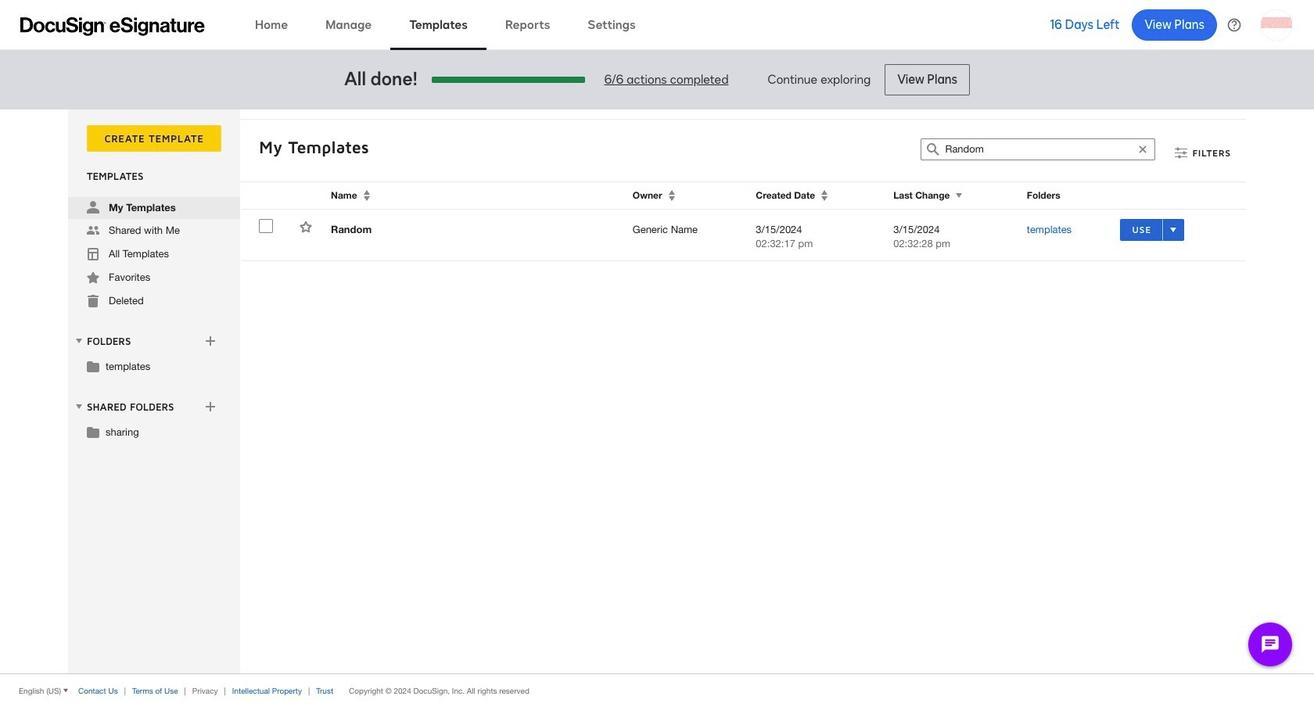 Task type: describe. For each thing, give the bounding box(es) containing it.
secondary navigation region
[[68, 110, 1250, 674]]

your uploaded profile image image
[[1261, 9, 1292, 40]]

docusign esignature image
[[20, 17, 205, 36]]

add random to favorites image
[[300, 221, 312, 233]]

more info region
[[0, 674, 1314, 707]]

folder image for "view shared folders" icon
[[87, 426, 99, 438]]

Search My Templates text field
[[945, 139, 1132, 160]]

templates image
[[87, 248, 99, 261]]



Task type: locate. For each thing, give the bounding box(es) containing it.
0 vertical spatial folder image
[[87, 360, 99, 372]]

user image
[[87, 201, 99, 214]]

view shared folders image
[[73, 400, 85, 413]]

1 vertical spatial folder image
[[87, 426, 99, 438]]

folder image for view folders image
[[87, 360, 99, 372]]

shared image
[[87, 225, 99, 237]]

view folders image
[[73, 335, 85, 347]]

folder image
[[87, 360, 99, 372], [87, 426, 99, 438]]

star filled image
[[87, 271, 99, 284]]

1 folder image from the top
[[87, 360, 99, 372]]

trash image
[[87, 295, 99, 307]]

2 folder image from the top
[[87, 426, 99, 438]]



Task type: vqa. For each thing, say whether or not it's contained in the screenshot.
FIELD_TYPES tab list
no



